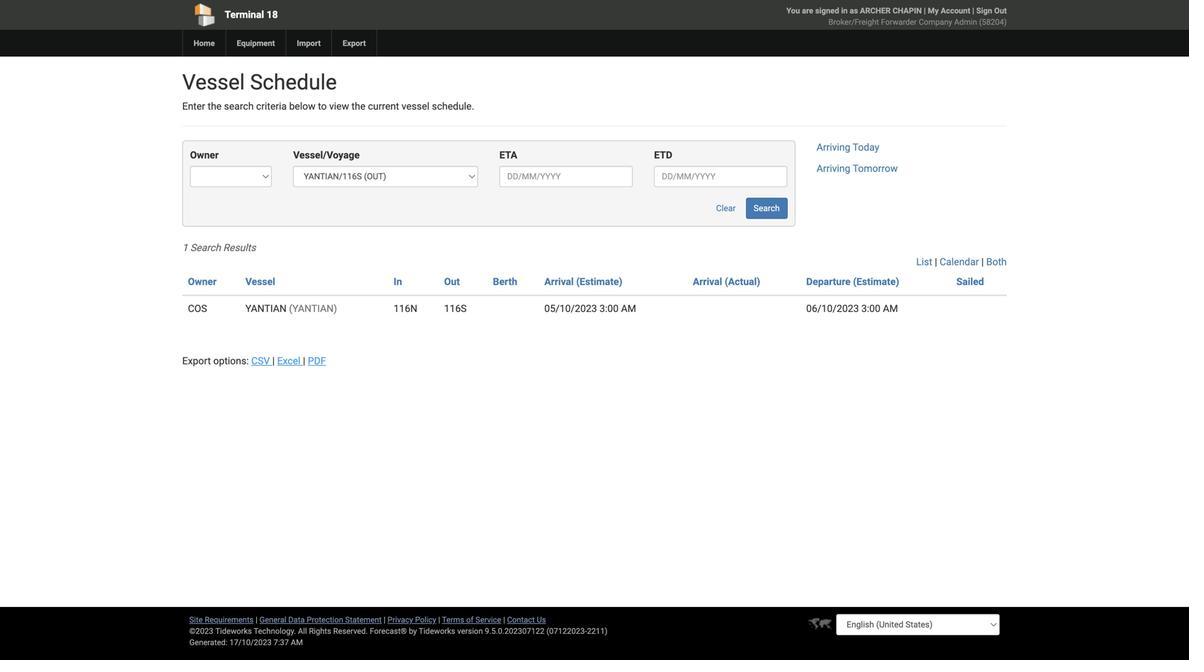 Task type: describe. For each thing, give the bounding box(es) containing it.
17/10/2023
[[230, 638, 272, 647]]

home link
[[182, 30, 225, 57]]

import
[[297, 39, 321, 48]]

policy
[[415, 616, 436, 625]]

| up the forecast®
[[384, 616, 386, 625]]

0 vertical spatial owner
[[190, 149, 219, 161]]

departure (estimate) link
[[806, 276, 900, 288]]

arriving for arriving tomorrow
[[817, 163, 851, 174]]

calendar
[[940, 256, 979, 268]]

1 search results list | calendar | both
[[182, 242, 1007, 268]]

3:00 for 05/10/2023
[[600, 303, 619, 315]]

06/10/2023
[[806, 303, 859, 315]]

berth link
[[493, 276, 517, 288]]

archer
[[860, 6, 891, 15]]

you are signed in as archer chapin | my account | sign out broker/freight forwarder company admin (58204)
[[787, 6, 1007, 27]]

general
[[260, 616, 286, 625]]

search inside button
[[754, 203, 780, 213]]

vessel for vessel
[[246, 276, 275, 288]]

statement
[[345, 616, 382, 625]]

(58204)
[[979, 17, 1007, 27]]

| left both
[[982, 256, 984, 268]]

tomorrow
[[853, 163, 898, 174]]

am inside site requirements | general data protection statement | privacy policy | terms of service | contact us ©2023 tideworks technology. all rights reserved. forecast® by tideworks version 9.5.0.202307122 (07122023-2211) generated: 17/10/2023 7:37 am
[[291, 638, 303, 647]]

arrival (actual) link
[[693, 276, 761, 288]]

18
[[267, 9, 278, 21]]

excel
[[277, 355, 301, 367]]

you
[[787, 6, 800, 15]]

yantian
[[246, 303, 287, 315]]

| right csv
[[272, 355, 275, 367]]

ETD text field
[[654, 166, 788, 187]]

7:37
[[274, 638, 289, 647]]

chapin
[[893, 6, 922, 15]]

schedule
[[250, 70, 337, 95]]

eta
[[500, 149, 517, 161]]

clear
[[716, 203, 736, 213]]

vessel
[[402, 101, 430, 112]]

broker/freight
[[829, 17, 879, 27]]

116s
[[444, 303, 467, 315]]

technology.
[[254, 627, 296, 636]]

import link
[[286, 30, 331, 57]]

sign out link
[[977, 6, 1007, 15]]

current
[[368, 101, 399, 112]]

export options: csv | excel | pdf
[[182, 355, 326, 367]]

departure
[[806, 276, 851, 288]]

terminal 18
[[225, 9, 278, 21]]

arrival for arrival (actual)
[[693, 276, 722, 288]]

protection
[[307, 616, 343, 625]]

options:
[[213, 355, 249, 367]]

ETA text field
[[500, 166, 633, 187]]

schedule.
[[432, 101, 474, 112]]

version
[[457, 627, 483, 636]]

arriving today link
[[817, 142, 880, 153]]

| right list
[[935, 256, 938, 268]]

site requirements | general data protection statement | privacy policy | terms of service | contact us ©2023 tideworks technology. all rights reserved. forecast® by tideworks version 9.5.0.202307122 (07122023-2211) generated: 17/10/2023 7:37 am
[[189, 616, 608, 647]]

pdf link
[[308, 355, 326, 367]]

1 the from the left
[[208, 101, 222, 112]]

home
[[194, 39, 215, 48]]

in
[[841, 6, 848, 15]]

us
[[537, 616, 546, 625]]

below
[[289, 101, 316, 112]]

all
[[298, 627, 307, 636]]

both
[[987, 256, 1007, 268]]

sign
[[977, 6, 993, 15]]

yantian (yantian)
[[246, 303, 337, 315]]

(actual)
[[725, 276, 761, 288]]

export for export
[[343, 39, 366, 48]]

(estimate) for departure (estimate)
[[853, 276, 900, 288]]

list link
[[917, 256, 933, 268]]

| left my
[[924, 6, 926, 15]]

| up 9.5.0.202307122
[[503, 616, 505, 625]]

generated:
[[189, 638, 228, 647]]

etd
[[654, 149, 673, 161]]

general data protection statement link
[[260, 616, 382, 625]]

2 the from the left
[[352, 101, 366, 112]]

arriving today
[[817, 142, 880, 153]]

©2023 tideworks
[[189, 627, 252, 636]]

1 vertical spatial owner
[[188, 276, 217, 288]]

cos
[[188, 303, 207, 315]]

both link
[[987, 256, 1007, 268]]



Task type: locate. For each thing, give the bounding box(es) containing it.
out up 116s
[[444, 276, 460, 288]]

116n
[[394, 303, 417, 315]]

0 horizontal spatial am
[[291, 638, 303, 647]]

2 arrival from the left
[[693, 276, 722, 288]]

(yantian)
[[289, 303, 337, 315]]

2211)
[[587, 627, 608, 636]]

results
[[223, 242, 256, 254]]

| up tideworks
[[438, 616, 440, 625]]

1 horizontal spatial vessel
[[246, 276, 275, 288]]

0 horizontal spatial search
[[190, 242, 221, 254]]

(estimate) for arrival (estimate)
[[576, 276, 623, 288]]

2 arriving from the top
[[817, 163, 851, 174]]

0 vertical spatial vessel
[[182, 70, 245, 95]]

arrival up 05/10/2023
[[545, 276, 574, 288]]

export for export options: csv | excel | pdf
[[182, 355, 211, 367]]

1 arriving from the top
[[817, 142, 851, 153]]

search
[[754, 203, 780, 213], [190, 242, 221, 254]]

arrival left (actual)
[[693, 276, 722, 288]]

1 horizontal spatial arrival
[[693, 276, 722, 288]]

2 (estimate) from the left
[[853, 276, 900, 288]]

owner
[[190, 149, 219, 161], [188, 276, 217, 288]]

berth
[[493, 276, 517, 288]]

list
[[917, 256, 933, 268]]

reserved.
[[333, 627, 368, 636]]

criteria
[[256, 101, 287, 112]]

out up (58204)
[[995, 6, 1007, 15]]

arrival (estimate) link
[[545, 276, 623, 288]]

2 3:00 from the left
[[862, 303, 881, 315]]

pdf
[[308, 355, 326, 367]]

terms
[[442, 616, 464, 625]]

the right enter
[[208, 101, 222, 112]]

terms of service link
[[442, 616, 501, 625]]

(07122023-
[[547, 627, 587, 636]]

are
[[802, 6, 814, 15]]

to
[[318, 101, 327, 112]]

0 vertical spatial search
[[754, 203, 780, 213]]

by
[[409, 627, 417, 636]]

contact us link
[[507, 616, 546, 625]]

today
[[853, 142, 880, 153]]

export inside export link
[[343, 39, 366, 48]]

as
[[850, 6, 858, 15]]

0 horizontal spatial (estimate)
[[576, 276, 623, 288]]

0 vertical spatial arriving
[[817, 142, 851, 153]]

arrival
[[545, 276, 574, 288], [693, 276, 722, 288]]

3:00
[[600, 303, 619, 315], [862, 303, 881, 315]]

am
[[621, 303, 636, 315], [883, 303, 898, 315], [291, 638, 303, 647]]

export down "terminal 18" link
[[343, 39, 366, 48]]

signed
[[816, 6, 839, 15]]

requirements
[[205, 616, 254, 625]]

1 horizontal spatial 3:00
[[862, 303, 881, 315]]

export
[[343, 39, 366, 48], [182, 355, 211, 367]]

contact
[[507, 616, 535, 625]]

vessel inside vessel schedule enter the search criteria below to view the current vessel schedule.
[[182, 70, 245, 95]]

1 vertical spatial out
[[444, 276, 460, 288]]

departure (estimate)
[[806, 276, 900, 288]]

0 vertical spatial export
[[343, 39, 366, 48]]

vessel up enter
[[182, 70, 245, 95]]

2 horizontal spatial am
[[883, 303, 898, 315]]

| left sign
[[973, 6, 975, 15]]

site requirements link
[[189, 616, 254, 625]]

terminal
[[225, 9, 264, 21]]

0 horizontal spatial arrival
[[545, 276, 574, 288]]

| left general at the left bottom of page
[[256, 616, 258, 625]]

enter
[[182, 101, 205, 112]]

arriving tomorrow
[[817, 163, 898, 174]]

vessel up yantian
[[246, 276, 275, 288]]

1
[[182, 242, 188, 254]]

equipment link
[[225, 30, 286, 57]]

data
[[288, 616, 305, 625]]

1 vertical spatial search
[[190, 242, 221, 254]]

1 vertical spatial arriving
[[817, 163, 851, 174]]

arriving tomorrow link
[[817, 163, 898, 174]]

export link
[[331, 30, 377, 57]]

owner up cos
[[188, 276, 217, 288]]

0 horizontal spatial 3:00
[[600, 303, 619, 315]]

terminal 18 link
[[182, 0, 514, 30]]

1 horizontal spatial (estimate)
[[853, 276, 900, 288]]

rights
[[309, 627, 331, 636]]

3:00 for 06/10/2023
[[862, 303, 881, 315]]

out
[[995, 6, 1007, 15], [444, 276, 460, 288]]

1 3:00 from the left
[[600, 303, 619, 315]]

am down the all
[[291, 638, 303, 647]]

csv
[[251, 355, 270, 367]]

the
[[208, 101, 222, 112], [352, 101, 366, 112]]

am down departure (estimate)
[[883, 303, 898, 315]]

0 horizontal spatial vessel
[[182, 70, 245, 95]]

am for 05/10/2023 3:00 am
[[621, 303, 636, 315]]

search button
[[746, 198, 788, 219]]

3:00 down arrival (estimate) link
[[600, 303, 619, 315]]

in link
[[394, 276, 402, 288]]

3:00 down departure (estimate)
[[862, 303, 881, 315]]

1 vertical spatial export
[[182, 355, 211, 367]]

05/10/2023
[[545, 303, 597, 315]]

am for 06/10/2023 3:00 am
[[883, 303, 898, 315]]

calendar link
[[940, 256, 979, 268]]

my account link
[[928, 6, 971, 15]]

1 horizontal spatial out
[[995, 6, 1007, 15]]

arrival for arrival (estimate)
[[545, 276, 574, 288]]

vessel
[[182, 70, 245, 95], [246, 276, 275, 288]]

0 horizontal spatial export
[[182, 355, 211, 367]]

sailed link
[[957, 276, 984, 288]]

(estimate) down 1 search results list | calendar | both
[[576, 276, 623, 288]]

arrival (estimate)
[[545, 276, 623, 288]]

am down arrival (estimate) link
[[621, 303, 636, 315]]

0 horizontal spatial the
[[208, 101, 222, 112]]

arriving up arriving tomorrow
[[817, 142, 851, 153]]

search
[[224, 101, 254, 112]]

csv link
[[251, 355, 272, 367]]

owner down enter
[[190, 149, 219, 161]]

vessel/voyage
[[293, 149, 360, 161]]

0 vertical spatial out
[[995, 6, 1007, 15]]

1 (estimate) from the left
[[576, 276, 623, 288]]

the right view
[[352, 101, 366, 112]]

vessel schedule enter the search criteria below to view the current vessel schedule.
[[182, 70, 474, 112]]

(estimate) up 06/10/2023 3:00 am
[[853, 276, 900, 288]]

| left pdf
[[303, 355, 305, 367]]

tideworks
[[419, 627, 455, 636]]

in
[[394, 276, 402, 288]]

of
[[466, 616, 474, 625]]

vessel for vessel schedule enter the search criteria below to view the current vessel schedule.
[[182, 70, 245, 95]]

vessel link
[[246, 276, 275, 288]]

search right clear button
[[754, 203, 780, 213]]

1 vertical spatial vessel
[[246, 276, 275, 288]]

excel link
[[277, 355, 303, 367]]

search right 1 on the top of the page
[[190, 242, 221, 254]]

1 arrival from the left
[[545, 276, 574, 288]]

arrival (actual)
[[693, 276, 761, 288]]

sailed
[[957, 276, 984, 288]]

admin
[[955, 17, 977, 27]]

out inside you are signed in as archer chapin | my account | sign out broker/freight forwarder company admin (58204)
[[995, 6, 1007, 15]]

forecast®
[[370, 627, 407, 636]]

arriving for arriving today
[[817, 142, 851, 153]]

out link
[[444, 276, 460, 288]]

|
[[924, 6, 926, 15], [973, 6, 975, 15], [935, 256, 938, 268], [982, 256, 984, 268], [272, 355, 275, 367], [303, 355, 305, 367], [256, 616, 258, 625], [384, 616, 386, 625], [438, 616, 440, 625], [503, 616, 505, 625]]

1 horizontal spatial search
[[754, 203, 780, 213]]

9.5.0.202307122
[[485, 627, 545, 636]]

1 horizontal spatial the
[[352, 101, 366, 112]]

1 horizontal spatial export
[[343, 39, 366, 48]]

0 horizontal spatial out
[[444, 276, 460, 288]]

1 horizontal spatial am
[[621, 303, 636, 315]]

05/10/2023 3:00 am
[[545, 303, 636, 315]]

arriving down arriving today link
[[817, 163, 851, 174]]

export left options:
[[182, 355, 211, 367]]

privacy policy link
[[388, 616, 436, 625]]

my
[[928, 6, 939, 15]]

owner link
[[188, 276, 217, 288]]

site
[[189, 616, 203, 625]]

search inside 1 search results list | calendar | both
[[190, 242, 221, 254]]

company
[[919, 17, 953, 27]]



Task type: vqa. For each thing, say whether or not it's contained in the screenshot.
left 'AM'
yes



